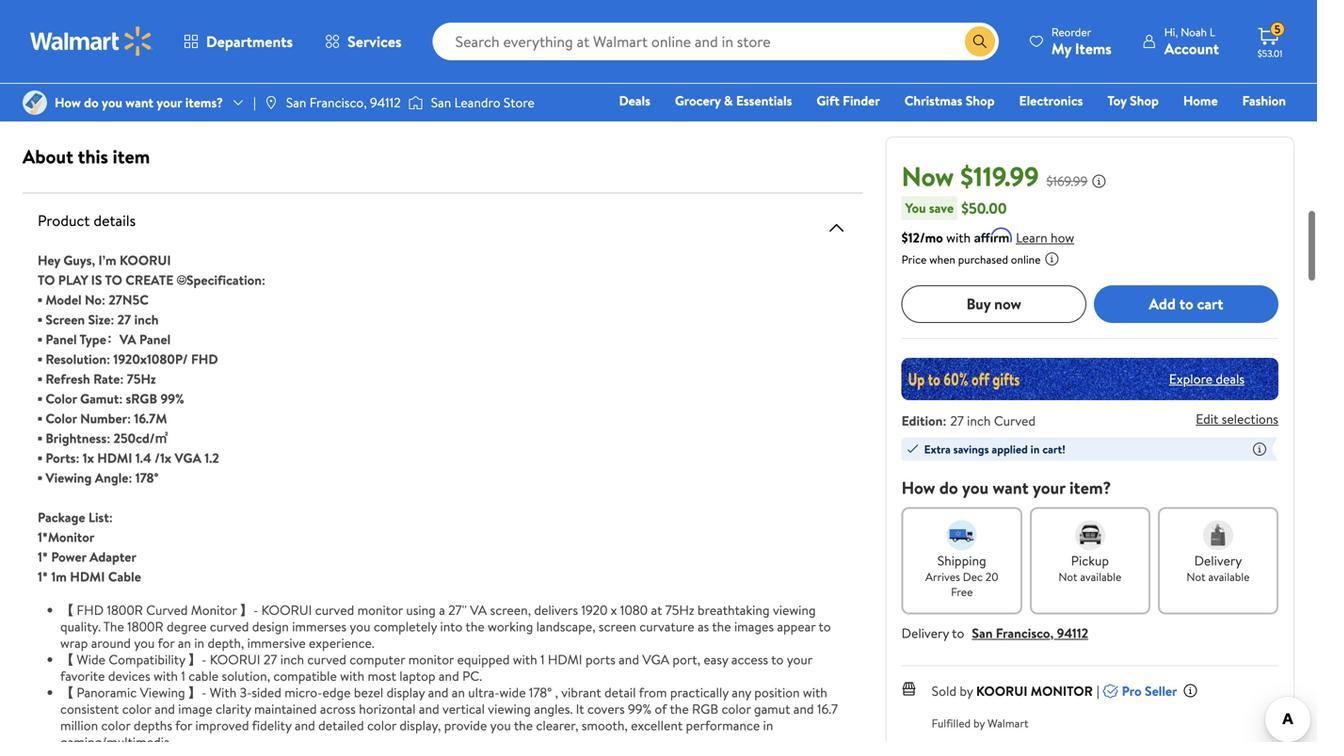 Task type: describe. For each thing, give the bounding box(es) containing it.
applied, extra savings applied in cart! element
[[906, 441, 1268, 457]]

 image for how
[[23, 90, 47, 115]]

edit
[[1196, 410, 1219, 428]]

intent image for shipping image
[[947, 520, 977, 550]]

and left image
[[155, 700, 175, 718]]

hey
[[38, 251, 60, 269]]

color down bezel
[[367, 716, 397, 735]]

departments
[[206, 31, 293, 52]]

walmart+
[[1230, 118, 1286, 136]]

3 shipping from the left
[[696, 16, 736, 32]]

va
[[470, 601, 487, 619]]

the right into at the bottom left of page
[[466, 617, 485, 636]]

$50.00
[[962, 198, 1007, 218]]

display,
[[400, 716, 441, 735]]

with up price when purchased online
[[947, 228, 971, 247]]

color down panoramic
[[101, 716, 130, 735]]

ports
[[586, 650, 616, 669]]

0 horizontal spatial for
[[158, 634, 175, 652]]

2 2-day shipping from the left
[[450, 16, 521, 32]]

electronics link
[[1011, 90, 1092, 111]]

1 vertical spatial 27
[[951, 411, 964, 430]]

model
[[46, 291, 82, 309]]

details
[[94, 210, 136, 231]]

experience.
[[309, 634, 374, 652]]

completely
[[374, 617, 437, 636]]

how for how do you want your items?
[[55, 93, 81, 112]]

curved down immerses
[[307, 650, 346, 669]]

number:
[[80, 409, 131, 428]]

edge
[[323, 683, 351, 702]]

shop for toy shop
[[1130, 91, 1159, 110]]

and down micro-
[[295, 716, 315, 735]]

5 ▪ from the top
[[38, 370, 42, 388]]

3 【 from the top
[[60, 683, 73, 702]]

the left the clearer,
[[514, 716, 533, 735]]

clarity
[[216, 700, 251, 718]]

20
[[986, 569, 999, 585]]

srgb
[[126, 389, 157, 408]]

detailed
[[318, 716, 364, 735]]

1 horizontal spatial for
[[175, 716, 192, 735]]

pickup
[[1071, 551, 1109, 570]]

cart
[[1198, 293, 1224, 314]]

1 to from the left
[[38, 271, 55, 289]]

pc.
[[462, 667, 482, 685]]

landscape,
[[536, 617, 596, 636]]

1920x1080p/
[[113, 350, 188, 368]]

koorui inside hey guys, i'm koorui to play is to create ☺specification: ▪ model no: 27n5c ▪ screen size: 27 inch ▪ panel type：va panel ▪ resolution: 1920x1080p/ fhd ▪ refresh rate: 75hz ▪ color gamut: srgb 99% ▪ color number: 16.7m ▪ brightness: 250cd/㎡ ▪ ports: 1x hdmi 1.4 /1x vga 1.2 ▪ viewing angle: 178°
[[120, 251, 171, 269]]

0 vertical spatial 】-
[[240, 601, 258, 619]]

1800r down cable
[[107, 601, 143, 619]]

7 ▪ from the top
[[38, 409, 42, 428]]

sided
[[252, 683, 282, 702]]

1 1* from the top
[[38, 548, 48, 566]]

0 vertical spatial 94112
[[370, 93, 401, 112]]

1 vertical spatial in
[[194, 634, 204, 652]]

16.7m
[[134, 409, 167, 428]]

fidelity
[[252, 716, 292, 735]]

you down savings
[[963, 476, 989, 499]]

play
[[58, 271, 88, 289]]

fashion link
[[1234, 90, 1295, 111]]

affirm image
[[975, 227, 1012, 242]]

1 horizontal spatial 1
[[541, 650, 545, 669]]

create
[[125, 271, 174, 289]]

shipping arrives dec 20 free
[[926, 551, 999, 600]]

0 horizontal spatial francisco,
[[310, 93, 367, 112]]

your inside 【 fhd 1800r curved monitor 】- koorui curved monitor using a 27'' va screen, delivers 1920 x 1080 at 75hz breathtaking viewing quality. the 1800r degree curved design immerses you completely into the working landscape, screen curvature as the images appear to wrap around you for an in depth, immersive experience. 【 wide compatibility 】- koorui 27 inch curved computer monitor equipped with 1 hdmi ports and vga port, easy access to your favorite devices with 1 cable solution, compatible with most laptop and pc. 【 panoramic viewing 】- with 3-sided micro-edge bezel display and an ultra-wide 178° , vibrant detail from practically any position with consistent color and image clarity maintained across horizontal and vertical viewing angles. it covers 99% of the rgb color gamut and 16.7 million color depths for improved fidelity and detailed color display, provide you the clearer, smooth, excellent performance in gaming/multimedia.
[[787, 650, 813, 669]]

delivery for to
[[902, 624, 949, 642]]

178° inside 【 fhd 1800r curved monitor 】- koorui curved monitor using a 27'' va screen, delivers 1920 x 1080 at 75hz breathtaking viewing quality. the 1800r degree curved design immerses you completely into the working landscape, screen curvature as the images appear to wrap around you for an in depth, immersive experience. 【 wide compatibility 】- koorui 27 inch curved computer monitor equipped with 1 hdmi ports and vga port, easy access to your favorite devices with 1 cable solution, compatible with most laptop and pc. 【 panoramic viewing 】- with 3-sided micro-edge bezel display and an ultra-wide 178° , vibrant detail from practically any position with consistent color and image clarity maintained across horizontal and vertical viewing angles. it covers 99% of the rgb color gamut and 16.7 million color depths for improved fidelity and detailed color display, provide you the clearer, smooth, excellent performance in gaming/multimedia.
[[529, 683, 552, 702]]

viewing inside 【 fhd 1800r curved monitor 】- koorui curved monitor using a 27'' va screen, delivers 1920 x 1080 at 75hz breathtaking viewing quality. the 1800r degree curved design immerses you completely into the working landscape, screen curvature as the images appear to wrap around you for an in depth, immersive experience. 【 wide compatibility 】- koorui 27 inch curved computer monitor equipped with 1 hdmi ports and vga port, easy access to your favorite devices with 1 cable solution, compatible with most laptop and pc. 【 panoramic viewing 】- with 3-sided micro-edge bezel display and an ultra-wide 178° , vibrant detail from practically any position with consistent color and image clarity maintained across horizontal and vertical viewing angles. it covers 99% of the rgb color gamut and 16.7 million color depths for improved fidelity and detailed color display, provide you the clearer, smooth, excellent performance in gaming/multimedia.
[[140, 683, 185, 702]]

the right the as
[[712, 617, 731, 636]]

item
[[113, 143, 150, 170]]

by for sold
[[960, 682, 973, 700]]

you up computer
[[350, 617, 371, 636]]

3-
[[240, 683, 252, 702]]

toy shop link
[[1099, 90, 1168, 111]]

gift inside fashion gift cards
[[986, 118, 1009, 136]]

99% inside hey guys, i'm koorui to play is to create ☺specification: ▪ model no: 27n5c ▪ screen size: 27 inch ▪ panel type：va panel ▪ resolution: 1920x1080p/ fhd ▪ refresh rate: 75hz ▪ color gamut: srgb 99% ▪ color number: 16.7m ▪ brightness: 250cd/㎡ ▪ ports: 1x hdmi 1.4 /1x vga 1.2 ▪ viewing angle: 178°
[[161, 389, 184, 408]]

2 day from the left
[[461, 16, 477, 32]]

1 vertical spatial 】-
[[188, 650, 207, 669]]

delivers
[[534, 601, 578, 619]]

pro
[[1122, 682, 1142, 700]]

size:
[[88, 310, 114, 329]]

do for how do you want your items?
[[84, 93, 99, 112]]

more information on savings image
[[1253, 441, 1268, 457]]

curved inside 【 fhd 1800r curved monitor 】- koorui curved monitor using a 27'' va screen, delivers 1920 x 1080 at 75hz breathtaking viewing quality. the 1800r degree curved design immerses you completely into the working landscape, screen curvature as the images appear to wrap around you for an in depth, immersive experience. 【 wide compatibility 】- koorui 27 inch curved computer monitor equipped with 1 hdmi ports and vga port, easy access to your favorite devices with 1 cable solution, compatible with most laptop and pc. 【 panoramic viewing 】- with 3-sided micro-edge bezel display and an ultra-wide 178° , vibrant detail from practically any position with consistent color and image clarity maintained across horizontal and vertical viewing angles. it covers 99% of the rgb color gamut and 16.7 million color depths for improved fidelity and detailed color display, provide you the clearer, smooth, excellent performance in gaming/multimedia.
[[146, 601, 188, 619]]

shop for christmas shop
[[966, 91, 995, 110]]

is
[[91, 271, 102, 289]]

3+ day shipping
[[661, 16, 736, 32]]

laptop
[[400, 667, 436, 685]]

vga inside 【 fhd 1800r curved monitor 】- koorui curved monitor using a 27'' va screen, delivers 1920 x 1080 at 75hz breathtaking viewing quality. the 1800r degree curved design immerses you completely into the working landscape, screen curvature as the images appear to wrap around you for an in depth, immersive experience. 【 wide compatibility 】- koorui 27 inch curved computer monitor equipped with 1 hdmi ports and vga port, easy access to your favorite devices with 1 cable solution, compatible with most laptop and pc. 【 panoramic viewing 】- with 3-sided micro-edge bezel display and an ultra-wide 178° , vibrant detail from practically any position with consistent color and image clarity maintained across horizontal and vertical viewing angles. it covers 99% of the rgb color gamut and 16.7 million color depths for improved fidelity and detailed color display, provide you the clearer, smooth, excellent performance in gaming/multimedia.
[[643, 650, 670, 669]]

inch inside 【 fhd 1800r curved monitor 】- koorui curved monitor using a 27'' va screen, delivers 1920 x 1080 at 75hz breathtaking viewing quality. the 1800r degree curved design immerses you completely into the working landscape, screen curvature as the images appear to wrap around you for an in depth, immersive experience. 【 wide compatibility 】- koorui 27 inch curved computer monitor equipped with 1 hdmi ports and vga port, easy access to your favorite devices with 1 cable solution, compatible with most laptop and pc. 【 panoramic viewing 】- with 3-sided micro-edge bezel display and an ultra-wide 178° , vibrant detail from practically any position with consistent color and image clarity maintained across horizontal and vertical viewing angles. it covers 99% of the rgb color gamut and 16.7 million color depths for improved fidelity and detailed color display, provide you the clearer, smooth, excellent performance in gaming/multimedia.
[[280, 650, 304, 669]]

1 panel from the left
[[46, 330, 77, 348]]

hi, noah l account
[[1165, 24, 1220, 59]]

2 1* from the top
[[38, 567, 48, 586]]

wide
[[77, 650, 105, 669]]

how do you want your items?
[[55, 93, 223, 112]]

monitor
[[1031, 682, 1093, 700]]

8 ▪ from the top
[[38, 429, 42, 447]]

2 ▪ from the top
[[38, 310, 42, 329]]

5
[[1275, 21, 1281, 37]]

product
[[38, 210, 90, 231]]

legal information image
[[1045, 251, 1060, 266]]

99% inside 【 fhd 1800r curved monitor 】- koorui curved monitor using a 27'' va screen, delivers 1920 x 1080 at 75hz breathtaking viewing quality. the 1800r degree curved design immerses you completely into the working landscape, screen curvature as the images appear to wrap around you for an in depth, immersive experience. 【 wide compatibility 】- koorui 27 inch curved computer monitor equipped with 1 hdmi ports and vga port, easy access to your favorite devices with 1 cable solution, compatible with most laptop and pc. 【 panoramic viewing 】- with 3-sided micro-edge bezel display and an ultra-wide 178° , vibrant detail from practically any position with consistent color and image clarity maintained across horizontal and vertical viewing angles. it covers 99% of the rgb color gamut and 16.7 million color depths for improved fidelity and detailed color display, provide you the clearer, smooth, excellent performance in gaming/multimedia.
[[628, 700, 652, 718]]

75hz inside 【 fhd 1800r curved monitor 】- koorui curved monitor using a 27'' va screen, delivers 1920 x 1080 at 75hz breathtaking viewing quality. the 1800r degree curved design immerses you completely into the working landscape, screen curvature as the images appear to wrap around you for an in depth, immersive experience. 【 wide compatibility 】- koorui 27 inch curved computer monitor equipped with 1 hdmi ports and vga port, easy access to your favorite devices with 1 cable solution, compatible with most laptop and pc. 【 panoramic viewing 】- with 3-sided micro-edge bezel display and an ultra-wide 178° , vibrant detail from practically any position with consistent color and image clarity maintained across horizontal and vertical viewing angles. it covers 99% of the rgb color gamut and 16.7 million color depths for improved fidelity and detailed color display, provide you the clearer, smooth, excellent performance in gaming/multimedia.
[[666, 601, 695, 619]]

1080
[[620, 601, 648, 619]]

1 vertical spatial |
[[1097, 682, 1100, 700]]

0 horizontal spatial monitor
[[357, 601, 403, 619]]

how
[[1051, 228, 1075, 247]]

color right rgb
[[722, 700, 751, 718]]

design
[[252, 617, 289, 636]]

cable
[[189, 667, 219, 685]]

reorder my items
[[1052, 24, 1112, 59]]

add to cart button
[[1094, 285, 1279, 323]]

with left most
[[340, 667, 365, 685]]

27''
[[448, 601, 467, 619]]

christmas
[[905, 91, 963, 110]]

☺specification:
[[177, 271, 266, 289]]

【 fhd 1800r curved monitor 】- koorui curved monitor using a 27'' va screen, delivers 1920 x 1080 at 75hz breathtaking viewing quality. the 1800r degree curved design immerses you completely into the working landscape, screen curvature as the images appear to wrap around you for an in depth, immersive experience. 【 wide compatibility 】- koorui 27 inch curved computer monitor equipped with 1 hdmi ports and vga port, easy access to your favorite devices with 1 cable solution, compatible with most laptop and pc. 【 panoramic viewing 】- with 3-sided micro-edge bezel display and an ultra-wide 178° , vibrant detail from practically any position with consistent color and image clarity maintained across horizontal and vertical viewing angles. it covers 99% of the rgb color gamut and 16.7 million color depths for improved fidelity and detailed color display, provide you the clearer, smooth, excellent performance in gaming/multimedia.
[[60, 601, 838, 742]]

edit selections button
[[1196, 410, 1279, 428]]

screen
[[599, 617, 637, 636]]

practically
[[670, 683, 729, 702]]

deals link
[[611, 90, 659, 111]]

consistent
[[60, 700, 119, 718]]

3 ▪ from the top
[[38, 330, 42, 348]]

curved left design
[[210, 617, 249, 636]]

intent image for delivery image
[[1204, 520, 1234, 550]]

improved
[[195, 716, 249, 735]]

1 day from the left
[[40, 16, 57, 32]]

not for delivery
[[1187, 569, 1206, 585]]

port,
[[673, 650, 701, 669]]

hdmi inside hey guys, i'm koorui to play is to create ☺specification: ▪ model no: 27n5c ▪ screen size: 27 inch ▪ panel type：va panel ▪ resolution: 1920x1080p/ fhd ▪ refresh rate: 75hz ▪ color gamut: srgb 99% ▪ color number: 16.7m ▪ brightness: 250cd/㎡ ▪ ports: 1x hdmi 1.4 /1x vga 1.2 ▪ viewing angle: 178°
[[97, 449, 132, 467]]

image
[[178, 700, 213, 718]]

with right 'devices'
[[154, 667, 178, 685]]

1 【 from the top
[[60, 601, 73, 619]]

of
[[655, 700, 667, 718]]

vibrant
[[562, 683, 601, 702]]

0 horizontal spatial 1
[[181, 667, 185, 685]]

million
[[60, 716, 98, 735]]

and left 16.7
[[794, 700, 814, 718]]

rate:
[[93, 370, 124, 388]]

fhd inside 【 fhd 1800r curved monitor 】- koorui curved monitor using a 27'' va screen, delivers 1920 x 1080 at 75hz breathtaking viewing quality. the 1800r degree curved design immerses you completely into the working landscape, screen curvature as the images appear to wrap around you for an in depth, immersive experience. 【 wide compatibility 】- koorui 27 inch curved computer monitor equipped with 1 hdmi ports and vga port, easy access to your favorite devices with 1 cable solution, compatible with most laptop and pc. 【 panoramic viewing 】- with 3-sided micro-edge bezel display and an ultra-wide 178° , vibrant detail from practically any position with consistent color and image clarity maintained across horizontal and vertical viewing angles. it covers 99% of the rgb color gamut and 16.7 million color depths for improved fidelity and detailed color display, provide you the clearer, smooth, excellent performance in gaming/multimedia.
[[77, 601, 104, 619]]

smooth,
[[582, 716, 628, 735]]

deals
[[1216, 370, 1245, 388]]

with
[[210, 683, 237, 702]]

1 2-day shipping from the left
[[30, 16, 100, 32]]

fulfilled
[[932, 715, 971, 731]]

75hz inside hey guys, i'm koorui to play is to create ☺specification: ▪ model no: 27n5c ▪ screen size: 27 inch ▪ panel type：va panel ▪ resolution: 1920x1080p/ fhd ▪ refresh rate: 75hz ▪ color gamut: srgb 99% ▪ color number: 16.7m ▪ brightness: 250cd/㎡ ▪ ports: 1x hdmi 1.4 /1x vga 1.2 ▪ viewing angle: 178°
[[127, 370, 156, 388]]

1*monitor
[[38, 528, 94, 546]]

want for item?
[[993, 476, 1029, 499]]

san for san francisco, 94112
[[286, 93, 306, 112]]

2 color from the top
[[46, 409, 77, 428]]

:
[[943, 411, 947, 430]]

fhd inside hey guys, i'm koorui to play is to create ☺specification: ▪ model no: 27n5c ▪ screen size: 27 inch ▪ panel type：va panel ▪ resolution: 1920x1080p/ fhd ▪ refresh rate: 75hz ▪ color gamut: srgb 99% ▪ color number: 16.7m ▪ brightness: 250cd/㎡ ▪ ports: 1x hdmi 1.4 /1x vga 1.2 ▪ viewing angle: 178°
[[191, 350, 218, 368]]

devices
[[108, 667, 150, 685]]

grocery
[[675, 91, 721, 110]]

resolution:
[[46, 350, 110, 368]]

delivery for not
[[1195, 551, 1242, 570]]

angles.
[[534, 700, 573, 718]]

sold by koorui monitor
[[932, 682, 1093, 700]]

solution,
[[222, 667, 270, 685]]

extra savings applied in cart!
[[925, 441, 1066, 457]]

hdmi inside package list: 1*monitor 1* power adapter 1* 1m hdmi cable
[[70, 567, 105, 586]]

you save $50.00
[[906, 198, 1007, 218]]

2 panel from the left
[[139, 330, 171, 348]]

27 inside hey guys, i'm koorui to play is to create ☺specification: ▪ model no: 27n5c ▪ screen size: 27 inch ▪ panel type：va panel ▪ resolution: 1920x1080p/ fhd ▪ refresh rate: 75hz ▪ color gamut: srgb 99% ▪ color number: 16.7m ▪ brightness: 250cd/㎡ ▪ ports: 1x hdmi 1.4 /1x vga 1.2 ▪ viewing angle: 178°
[[117, 310, 131, 329]]

my
[[1052, 38, 1072, 59]]

how do you want your item?
[[902, 476, 1112, 499]]

0 vertical spatial curved
[[994, 411, 1036, 430]]

with right position at right
[[803, 683, 828, 702]]

learn how
[[1016, 228, 1075, 247]]

position
[[755, 683, 800, 702]]



Task type: vqa. For each thing, say whether or not it's contained in the screenshot.
Hi,
yes



Task type: locate. For each thing, give the bounding box(es) containing it.
27 inside 【 fhd 1800r curved monitor 】- koorui curved monitor using a 27'' va screen, delivers 1920 x 1080 at 75hz breathtaking viewing quality. the 1800r degree curved design immerses you completely into the working landscape, screen curvature as the images appear to wrap around you for an in depth, immersive experience. 【 wide compatibility 】- koorui 27 inch curved computer monitor equipped with 1 hdmi ports and vga port, easy access to your favorite devices with 1 cable solution, compatible with most laptop and pc. 【 panoramic viewing 】- with 3-sided micro-edge bezel display and an ultra-wide 178° , vibrant detail from practically any position with consistent color and image clarity maintained across horizontal and vertical viewing angles. it covers 99% of the rgb color gamut and 16.7 million color depths for improved fidelity and detailed color display, provide you the clearer, smooth, excellent performance in gaming/multimedia.
[[264, 650, 277, 669]]

1 vertical spatial francisco,
[[996, 624, 1054, 642]]

hdmi inside 【 fhd 1800r curved monitor 】- koorui curved monitor using a 27'' va screen, delivers 1920 x 1080 at 75hz breathtaking viewing quality. the 1800r degree curved design immerses you completely into the working landscape, screen curvature as the images appear to wrap around you for an in depth, immersive experience. 【 wide compatibility 】- koorui 27 inch curved computer monitor equipped with 1 hdmi ports and vga port, easy access to your favorite devices with 1 cable solution, compatible with most laptop and pc. 【 panoramic viewing 】- with 3-sided micro-edge bezel display and an ultra-wide 178° , vibrant detail from practically any position with consistent color and image clarity maintained across horizontal and vertical viewing angles. it covers 99% of the rgb color gamut and 16.7 million color depths for improved fidelity and detailed color display, provide you the clearer, smooth, excellent performance in gaming/multimedia.
[[548, 650, 583, 669]]

9 ▪ from the top
[[38, 449, 42, 467]]

in left cart!
[[1031, 441, 1040, 457]]

in down position at right
[[763, 716, 773, 735]]

0 horizontal spatial viewing
[[488, 700, 531, 718]]

package list: 1*monitor 1* power adapter 1* 1m hdmi cable
[[38, 508, 141, 586]]

0 horizontal spatial delivery
[[902, 624, 949, 642]]

to down free
[[952, 624, 965, 642]]

arrives
[[926, 569, 961, 585]]

hey guys, i'm koorui to play is to create ☺specification: ▪ model no: 27n5c ▪ screen size: 27 inch ▪ panel type：va panel ▪ resolution: 1920x1080p/ fhd ▪ refresh rate: 75hz ▪ color gamut: srgb 99% ▪ color number: 16.7m ▪ brightness: 250cd/㎡ ▪ ports: 1x hdmi 1.4 /1x vga 1.2 ▪ viewing angle: 178°
[[38, 251, 266, 487]]

inch up micro-
[[280, 650, 304, 669]]

delivery down the intent image for delivery
[[1195, 551, 1242, 570]]

san down free
[[972, 624, 993, 642]]

6 ▪ from the top
[[38, 389, 42, 408]]

【 up million
[[60, 683, 73, 702]]

27 down 27n5c
[[117, 310, 131, 329]]

not for pickup
[[1059, 569, 1078, 585]]

do up this
[[84, 93, 99, 112]]

koorui up immersive
[[261, 601, 312, 619]]

0 horizontal spatial inch
[[134, 310, 159, 329]]

1 vertical spatial viewing
[[488, 700, 531, 718]]

now $119.99
[[902, 158, 1039, 194]]

type：va
[[80, 330, 136, 348]]

1 horizontal spatial |
[[1097, 682, 1100, 700]]

shop up gift cards link
[[966, 91, 995, 110]]

1 horizontal spatial to
[[105, 271, 122, 289]]

75hz up the srgb
[[127, 370, 156, 388]]

screen,
[[490, 601, 531, 619]]

inch down 27n5c
[[134, 310, 159, 329]]

,
[[555, 683, 558, 702]]

not inside delivery not available
[[1187, 569, 1206, 585]]

1 vertical spatial delivery
[[902, 624, 949, 642]]

1 vertical spatial 99%
[[628, 700, 652, 718]]

2 horizontal spatial san
[[972, 624, 993, 642]]

1 vertical spatial gift
[[986, 118, 1009, 136]]

1 vertical spatial an
[[452, 683, 465, 702]]

0 vertical spatial for
[[158, 634, 175, 652]]

1 horizontal spatial fhd
[[191, 350, 218, 368]]

0 horizontal spatial |
[[253, 93, 256, 112]]

available for delivery
[[1209, 569, 1250, 585]]

your for items?
[[157, 93, 182, 112]]

product details image
[[826, 217, 848, 239]]

gift
[[817, 91, 840, 110], [986, 118, 1009, 136]]

2 shop from the left
[[1130, 91, 1159, 110]]

koorui up walmart
[[977, 682, 1028, 700]]

【 left the wide
[[60, 650, 73, 669]]

to right appear
[[819, 617, 831, 636]]

and right the ports
[[619, 650, 639, 669]]

2 horizontal spatial in
[[1031, 441, 1040, 457]]

gift left finder
[[817, 91, 840, 110]]

0 vertical spatial francisco,
[[310, 93, 367, 112]]

francisco,
[[310, 93, 367, 112], [996, 624, 1054, 642]]

debit
[[1174, 118, 1206, 136]]

0 horizontal spatial day
[[40, 16, 57, 32]]

| left pro
[[1097, 682, 1100, 700]]

| right items?
[[253, 93, 256, 112]]

1 vertical spatial by
[[974, 715, 985, 731]]

cable
[[108, 567, 141, 586]]

0 vertical spatial in
[[1031, 441, 1040, 457]]

not down intent image for pickup
[[1059, 569, 1078, 585]]

0 vertical spatial gift
[[817, 91, 840, 110]]

0 vertical spatial fhd
[[191, 350, 218, 368]]

27n5c
[[109, 291, 149, 309]]

1 vertical spatial how
[[902, 476, 936, 499]]

1 not from the left
[[1059, 569, 1078, 585]]

learn more about strikethrough prices image
[[1092, 174, 1107, 189]]

【 up wrap
[[60, 601, 73, 619]]

your
[[157, 93, 182, 112], [1033, 476, 1066, 499], [787, 650, 813, 669]]

color down 'devices'
[[122, 700, 151, 718]]

how
[[55, 93, 81, 112], [902, 476, 936, 499]]

shipping
[[60, 16, 100, 32], [480, 16, 521, 32], [696, 16, 736, 32]]

available down intent image for pickup
[[1081, 569, 1122, 585]]

you right around
[[134, 634, 155, 652]]

0 vertical spatial monitor
[[357, 601, 403, 619]]

1 vertical spatial curved
[[146, 601, 188, 619]]

1 vertical spatial inch
[[967, 411, 991, 430]]

your left items?
[[157, 93, 182, 112]]

0 horizontal spatial 99%
[[161, 389, 184, 408]]

1 shipping from the left
[[60, 16, 100, 32]]

christmas shop link
[[896, 90, 1004, 111]]

1 vertical spatial do
[[940, 476, 958, 499]]

want for items?
[[125, 93, 154, 112]]

buy
[[967, 293, 991, 314]]

1 vertical spatial color
[[46, 409, 77, 428]]

1 horizontal spatial francisco,
[[996, 624, 1054, 642]]

27 right :
[[951, 411, 964, 430]]

3 day from the left
[[676, 16, 693, 32]]

1 horizontal spatial 27
[[264, 650, 277, 669]]

75hz right the at
[[666, 601, 695, 619]]

gift left the "cards"
[[986, 118, 1009, 136]]

x
[[611, 601, 617, 619]]

inch up savings
[[967, 411, 991, 430]]

monitor down into at the bottom left of page
[[408, 650, 454, 669]]

1 vertical spatial fhd
[[77, 601, 104, 619]]

2 vertical spatial 】-
[[188, 683, 207, 702]]

viewing down ports:
[[46, 469, 92, 487]]

hdmi up angle: at the bottom of page
[[97, 449, 132, 467]]

walmart+ link
[[1222, 117, 1295, 137]]

2 available from the left
[[1209, 569, 1250, 585]]

1 horizontal spatial an
[[452, 683, 465, 702]]

$169.99
[[1047, 172, 1088, 190]]

koorui up 3-
[[210, 650, 260, 669]]

with up the wide
[[513, 650, 537, 669]]

noah
[[1181, 24, 1207, 40]]

detail
[[605, 683, 636, 702]]

into
[[440, 617, 463, 636]]

curved up applied
[[994, 411, 1036, 430]]

now
[[902, 158, 954, 194]]

shipping
[[938, 551, 987, 570]]

francisco, down services popup button
[[310, 93, 367, 112]]

departments button
[[168, 19, 309, 64]]

1 vertical spatial 178°
[[529, 683, 552, 702]]

0 horizontal spatial panel
[[46, 330, 77, 348]]

99% up 16.7m
[[161, 389, 184, 408]]

delivery down arrives
[[902, 624, 949, 642]]

1 horizontal spatial 2-day shipping
[[450, 16, 521, 32]]

san for san leandro store
[[431, 93, 451, 112]]

1 vertical spatial 75hz
[[666, 601, 695, 619]]

1* left '1m'
[[38, 567, 48, 586]]

27 down design
[[264, 650, 277, 669]]

cart!
[[1043, 441, 1066, 457]]

1 vertical spatial monitor
[[408, 650, 454, 669]]

2 to from the left
[[105, 271, 122, 289]]

inch inside hey guys, i'm koorui to play is to create ☺specification: ▪ model no: 27n5c ▪ screen size: 27 inch ▪ panel type：va panel ▪ resolution: 1920x1080p/ fhd ▪ refresh rate: 75hz ▪ color gamut: srgb 99% ▪ color number: 16.7m ▪ brightness: 250cd/㎡ ▪ ports: 1x hdmi 1.4 /1x vga 1.2 ▪ viewing angle: 178°
[[134, 310, 159, 329]]

for right the depths
[[175, 716, 192, 735]]

for right the
[[158, 634, 175, 652]]

vga left port,
[[643, 650, 670, 669]]

the right of
[[670, 700, 689, 718]]

gamut
[[754, 700, 791, 718]]

1 2- from the left
[[30, 16, 40, 32]]

viewing
[[773, 601, 816, 619], [488, 700, 531, 718]]

wide
[[500, 683, 526, 702]]

koorui up create
[[120, 251, 171, 269]]

free
[[951, 584, 973, 600]]

 image for san
[[408, 93, 424, 112]]

1 horizontal spatial san
[[431, 93, 451, 112]]

shop right the toy
[[1130, 91, 1159, 110]]

1 ▪ from the top
[[38, 291, 42, 309]]

an left ultra-
[[452, 683, 465, 702]]

94112 up the monitor
[[1057, 624, 1089, 642]]

1 down landscape,
[[541, 650, 545, 669]]

provide
[[444, 716, 487, 735]]

finder
[[843, 91, 880, 110]]

1 vertical spatial 94112
[[1057, 624, 1089, 642]]

1 vertical spatial 1*
[[38, 567, 48, 586]]

hdmi down power
[[70, 567, 105, 586]]

】- left depth,
[[188, 650, 207, 669]]

】- right monitor at bottom left
[[240, 601, 258, 619]]

 image left leandro
[[408, 93, 424, 112]]

2 horizontal spatial 27
[[951, 411, 964, 430]]

0 horizontal spatial 178°
[[135, 469, 159, 487]]

curved up "experience."
[[315, 601, 354, 619]]

any
[[732, 683, 751, 702]]

10 ▪ from the top
[[38, 469, 42, 487]]

1 horizontal spatial how
[[902, 476, 936, 499]]

up to sixty percent off deals. shop now. image
[[902, 358, 1279, 400]]

0 horizontal spatial an
[[178, 634, 191, 652]]

4 ▪ from the top
[[38, 350, 42, 368]]

display
[[387, 683, 425, 702]]

available for pickup
[[1081, 569, 1122, 585]]

do for how do you want your item?
[[940, 476, 958, 499]]

1 horizontal spatial viewing
[[140, 683, 185, 702]]

how down extra
[[902, 476, 936, 499]]

0 vertical spatial 【
[[60, 601, 73, 619]]

2 vertical spatial 27
[[264, 650, 277, 669]]

horizontal
[[359, 700, 416, 718]]

1 horizontal spatial available
[[1209, 569, 1250, 585]]

services button
[[309, 19, 418, 64]]

0 horizontal spatial san
[[286, 93, 306, 112]]

0 horizontal spatial gift
[[817, 91, 840, 110]]

this
[[78, 143, 108, 170]]

1 left cable
[[181, 667, 185, 685]]

1 color from the top
[[46, 389, 77, 408]]

viewing
[[46, 469, 92, 487], [140, 683, 185, 702]]

one debit
[[1142, 118, 1206, 136]]

walmart
[[988, 715, 1029, 731]]

to right is
[[105, 271, 122, 289]]

no:
[[85, 291, 105, 309]]

pro seller info image
[[1183, 683, 1198, 698]]

vga left 1.2
[[175, 449, 201, 467]]

94112 down services
[[370, 93, 401, 112]]

compatibility
[[109, 650, 185, 669]]

gift finder link
[[808, 90, 889, 111]]

available down the intent image for delivery
[[1209, 569, 1250, 585]]

1800r right the
[[127, 617, 164, 636]]

quality.
[[60, 617, 101, 636]]

delivery inside delivery not available
[[1195, 551, 1242, 570]]

16.7
[[817, 700, 838, 718]]

0 vertical spatial viewing
[[46, 469, 92, 487]]

 image
[[23, 90, 47, 115], [408, 93, 424, 112]]

by for fulfilled
[[974, 715, 985, 731]]

search icon image
[[973, 34, 988, 49]]

0 vertical spatial your
[[157, 93, 182, 112]]

your for item?
[[1033, 476, 1066, 499]]

2 vertical spatial inch
[[280, 650, 304, 669]]

to inside button
[[1180, 293, 1194, 314]]

fashion
[[1243, 91, 1286, 110]]

1 vertical spatial your
[[1033, 476, 1066, 499]]

0 horizontal spatial in
[[194, 634, 204, 652]]

1 shop from the left
[[966, 91, 995, 110]]

not inside pickup not available
[[1059, 569, 1078, 585]]

0 horizontal spatial available
[[1081, 569, 1122, 585]]

1 horizontal spatial  image
[[408, 93, 424, 112]]

not down the intent image for delivery
[[1187, 569, 1206, 585]]

color up brightness:
[[46, 409, 77, 428]]

178° left ,
[[529, 683, 552, 702]]

1 horizontal spatial 75hz
[[666, 601, 695, 619]]

to right access
[[772, 650, 784, 669]]

essentials
[[736, 91, 792, 110]]

your down cart!
[[1033, 476, 1066, 499]]

you up this
[[102, 93, 122, 112]]

viewing left angles.
[[488, 700, 531, 718]]

2 vertical spatial your
[[787, 650, 813, 669]]

2 horizontal spatial shipping
[[696, 16, 736, 32]]

curved left monitor at bottom left
[[146, 601, 188, 619]]

pickup not available
[[1059, 551, 1122, 585]]

1 vertical spatial want
[[993, 476, 1029, 499]]

add to cart
[[1149, 293, 1224, 314]]

one
[[1142, 118, 1170, 136]]

1 available from the left
[[1081, 569, 1122, 585]]

computer
[[350, 650, 405, 669]]

panel down screen
[[46, 330, 77, 348]]

0 vertical spatial vga
[[175, 449, 201, 467]]

178° inside hey guys, i'm koorui to play is to create ☺specification: ▪ model no: 27n5c ▪ screen size: 27 inch ▪ panel type：va panel ▪ resolution: 1920x1080p/ fhd ▪ refresh rate: 75hz ▪ color gamut: srgb 99% ▪ color number: 16.7m ▪ brightness: 250cd/㎡ ▪ ports: 1x hdmi 1.4 /1x vga 1.2 ▪ viewing angle: 178°
[[135, 469, 159, 487]]

0 vertical spatial color
[[46, 389, 77, 408]]

1 horizontal spatial 99%
[[628, 700, 652, 718]]

compatible
[[274, 667, 337, 685]]

2 horizontal spatial inch
[[967, 411, 991, 430]]

1 horizontal spatial viewing
[[773, 601, 816, 619]]

available
[[1081, 569, 1122, 585], [1209, 569, 1250, 585]]

1 horizontal spatial 2-
[[450, 16, 461, 32]]

0 horizontal spatial do
[[84, 93, 99, 112]]

1.4
[[135, 449, 151, 467]]

in left depth,
[[194, 634, 204, 652]]

do
[[84, 93, 99, 112], [940, 476, 958, 499]]

 image up about
[[23, 90, 47, 115]]

gaming/multimedia.
[[60, 733, 173, 742]]

1 vertical spatial for
[[175, 716, 192, 735]]

|
[[253, 93, 256, 112], [1097, 682, 1100, 700]]

0 horizontal spatial 27
[[117, 310, 131, 329]]

0 horizontal spatial want
[[125, 93, 154, 112]]

edition
[[902, 411, 943, 430]]

2 2- from the left
[[450, 16, 461, 32]]

2 【 from the top
[[60, 650, 73, 669]]

viewing inside hey guys, i'm koorui to play is to create ☺specification: ▪ model no: 27n5c ▪ screen size: 27 inch ▪ panel type：va panel ▪ resolution: 1920x1080p/ fhd ▪ refresh rate: 75hz ▪ color gamut: srgb 99% ▪ color number: 16.7m ▪ brightness: 250cd/㎡ ▪ ports: 1x hdmi 1.4 /1x vga 1.2 ▪ viewing angle: 178°
[[46, 469, 92, 487]]

1 vertical spatial 【
[[60, 650, 73, 669]]

0 vertical spatial 75hz
[[127, 370, 156, 388]]

you right the provide
[[490, 716, 511, 735]]

0 vertical spatial |
[[253, 93, 256, 112]]

0 vertical spatial 178°
[[135, 469, 159, 487]]

0 vertical spatial how
[[55, 93, 81, 112]]

explore deals
[[1170, 370, 1245, 388]]

0 horizontal spatial to
[[38, 271, 55, 289]]

panel
[[46, 330, 77, 348], [139, 330, 171, 348]]

and left vertical
[[419, 700, 439, 718]]

breathtaking
[[698, 601, 770, 619]]

1 vertical spatial hdmi
[[70, 567, 105, 586]]

0 horizontal spatial how
[[55, 93, 81, 112]]

online
[[1011, 251, 1041, 267]]

ports:
[[46, 449, 79, 467]]

Search search field
[[433, 23, 999, 60]]

0 vertical spatial delivery
[[1195, 551, 1242, 570]]

and left pc.
[[439, 667, 459, 685]]

save
[[929, 198, 954, 217]]

available inside pickup not available
[[1081, 569, 1122, 585]]

intent image for pickup image
[[1075, 520, 1105, 550]]

1.2
[[205, 449, 219, 467]]

curved
[[315, 601, 354, 619], [210, 617, 249, 636], [307, 650, 346, 669]]

you
[[102, 93, 122, 112], [963, 476, 989, 499], [350, 617, 371, 636], [134, 634, 155, 652], [490, 716, 511, 735]]

home
[[1184, 91, 1218, 110]]

2 shipping from the left
[[480, 16, 521, 32]]

0 vertical spatial 1*
[[38, 548, 48, 566]]

by right fulfilled
[[974, 715, 985, 731]]

items
[[1075, 38, 1112, 59]]

walmart image
[[30, 26, 153, 57]]

panel up 1920x1080p/
[[139, 330, 171, 348]]

hdmi down landscape,
[[548, 650, 583, 669]]

san left leandro
[[431, 93, 451, 112]]

registry link
[[1061, 117, 1126, 137]]

available inside delivery not available
[[1209, 569, 1250, 585]]

refresh
[[46, 370, 90, 388]]

want down applied
[[993, 476, 1029, 499]]

by
[[960, 682, 973, 700], [974, 715, 985, 731]]

 image
[[264, 95, 279, 110]]

and right display
[[428, 683, 449, 702]]

grocery & essentials link
[[667, 90, 801, 111]]

adapter
[[90, 548, 136, 566]]

immerses
[[292, 617, 347, 636]]

0 vertical spatial 99%
[[161, 389, 184, 408]]

explore
[[1170, 370, 1213, 388]]

inch
[[134, 310, 159, 329], [967, 411, 991, 430], [280, 650, 304, 669]]

2 vertical spatial 【
[[60, 683, 73, 702]]

0 vertical spatial by
[[960, 682, 973, 700]]

0 vertical spatial inch
[[134, 310, 159, 329]]

degree
[[167, 617, 207, 636]]

toy
[[1108, 91, 1127, 110]]

fhd up wrap
[[77, 601, 104, 619]]

0 vertical spatial an
[[178, 634, 191, 652]]

1 horizontal spatial monitor
[[408, 650, 454, 669]]

an up cable
[[178, 634, 191, 652]]

monitor left using
[[357, 601, 403, 619]]

99% left of
[[628, 700, 652, 718]]

gift cards link
[[977, 117, 1054, 137]]

Walmart Site-Wide search field
[[433, 23, 999, 60]]

2 not from the left
[[1187, 569, 1206, 585]]

0 vertical spatial want
[[125, 93, 154, 112]]

how for how do you want your item?
[[902, 476, 936, 499]]

0 vertical spatial viewing
[[773, 601, 816, 619]]

1* left power
[[38, 548, 48, 566]]

fhd right 1920x1080p/
[[191, 350, 218, 368]]

day
[[40, 16, 57, 32], [461, 16, 477, 32], [676, 16, 693, 32]]

vga inside hey guys, i'm koorui to play is to create ☺specification: ▪ model no: 27n5c ▪ screen size: 27 inch ▪ panel type：va panel ▪ resolution: 1920x1080p/ fhd ▪ refresh rate: 75hz ▪ color gamut: srgb 99% ▪ color number: 16.7m ▪ brightness: 250cd/㎡ ▪ ports: 1x hdmi 1.4 /1x vga 1.2 ▪ viewing angle: 178°
[[175, 449, 201, 467]]

1 vertical spatial vga
[[643, 650, 670, 669]]

1 horizontal spatial in
[[763, 716, 773, 735]]

1m
[[51, 567, 67, 586]]



